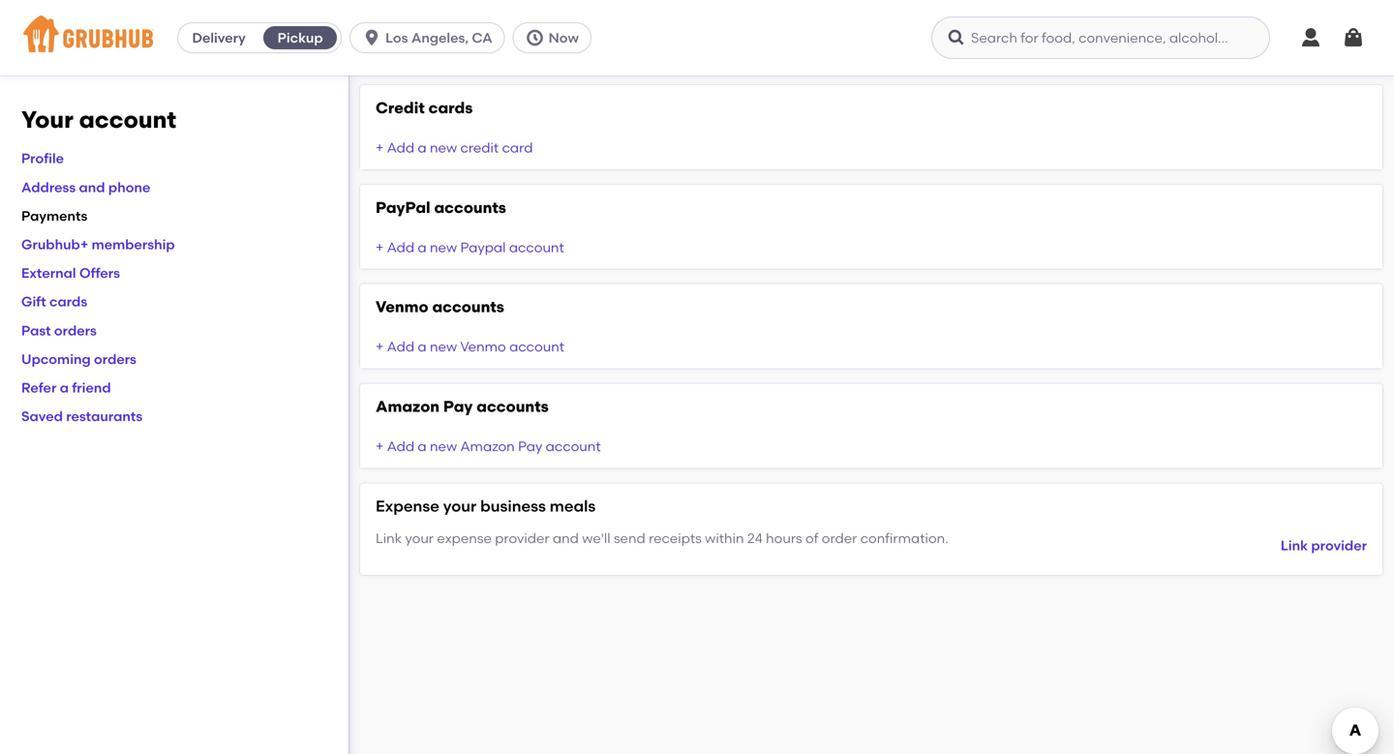 Task type: vqa. For each thing, say whether or not it's contained in the screenshot.
+ Add a new credit card link
yes



Task type: locate. For each thing, give the bounding box(es) containing it.
2 + from the top
[[376, 239, 384, 255]]

3 + from the top
[[376, 339, 384, 355]]

orders up friend on the bottom
[[94, 351, 136, 367]]

pay up business
[[518, 438, 542, 455]]

orders for past orders
[[54, 322, 97, 339]]

a for amazon
[[418, 438, 427, 455]]

now
[[549, 30, 579, 46]]

upcoming
[[21, 351, 91, 367]]

2 vertical spatial accounts
[[477, 397, 549, 416]]

+ add a new paypal account
[[376, 239, 564, 255]]

amazon
[[376, 397, 440, 416], [460, 438, 515, 455]]

add for paypal
[[387, 239, 414, 255]]

accounts for venmo accounts
[[432, 297, 504, 316]]

1 + from the top
[[376, 139, 384, 156]]

accounts up + add a new venmo account at the top left of the page
[[432, 297, 504, 316]]

phone
[[108, 179, 150, 195]]

link your expense provider and we'll send receipts within 24 hours of order confirmation. link provider
[[376, 530, 1367, 554]]

cards down external offers
[[49, 294, 87, 310]]

0 vertical spatial venmo
[[376, 297, 428, 316]]

1 new from the top
[[430, 139, 457, 156]]

new for credit
[[430, 139, 457, 156]]

add for amazon
[[387, 438, 414, 455]]

payments link
[[21, 208, 87, 224]]

0 horizontal spatial pay
[[443, 397, 473, 416]]

1 horizontal spatial cards
[[429, 98, 473, 117]]

ca
[[472, 30, 492, 46]]

grubhub+ membership
[[21, 236, 175, 253]]

grubhub+ membership link
[[21, 236, 175, 253]]

new down venmo accounts
[[430, 339, 457, 355]]

your up expense
[[443, 496, 477, 515]]

paypal accounts
[[376, 198, 506, 217]]

orders
[[54, 322, 97, 339], [94, 351, 136, 367]]

pickup
[[277, 30, 323, 46]]

+ add a new amazon pay account
[[376, 438, 601, 455]]

orders for upcoming orders
[[94, 351, 136, 367]]

accounts up + add a new amazon pay account
[[477, 397, 549, 416]]

+
[[376, 139, 384, 156], [376, 239, 384, 255], [376, 339, 384, 355], [376, 438, 384, 455]]

4 new from the top
[[430, 438, 457, 455]]

and inside link your expense provider and we'll send receipts within 24 hours of order confirmation. link provider
[[553, 530, 579, 546]]

0 vertical spatial accounts
[[434, 198, 506, 217]]

0 vertical spatial orders
[[54, 322, 97, 339]]

0 vertical spatial amazon
[[376, 397, 440, 416]]

cards
[[429, 98, 473, 117], [49, 294, 87, 310]]

0 horizontal spatial svg image
[[525, 28, 545, 47]]

offers
[[79, 265, 120, 281]]

gift cards
[[21, 294, 87, 310]]

gift cards link
[[21, 294, 87, 310]]

new for amazon
[[430, 438, 457, 455]]

1 horizontal spatial amazon
[[460, 438, 515, 455]]

meals
[[550, 496, 596, 515]]

refer a friend link
[[21, 379, 111, 396]]

0 horizontal spatial cards
[[49, 294, 87, 310]]

a down amazon pay accounts
[[418, 438, 427, 455]]

1 vertical spatial pay
[[518, 438, 542, 455]]

2 new from the top
[[430, 239, 457, 255]]

your for expense
[[443, 496, 477, 515]]

amazon pay accounts
[[376, 397, 549, 416]]

+ for credit cards
[[376, 139, 384, 156]]

svg image inside now button
[[525, 28, 545, 47]]

card
[[502, 139, 533, 156]]

add
[[387, 139, 414, 156], [387, 239, 414, 255], [387, 339, 414, 355], [387, 438, 414, 455]]

venmo down venmo accounts
[[460, 339, 506, 355]]

account
[[79, 106, 176, 134], [509, 239, 564, 255], [509, 339, 564, 355], [546, 438, 601, 455]]

+ up expense
[[376, 438, 384, 455]]

1 vertical spatial accounts
[[432, 297, 504, 316]]

svg image inside the los angeles, ca button
[[362, 28, 382, 47]]

orders up upcoming orders
[[54, 322, 97, 339]]

1 vertical spatial cards
[[49, 294, 87, 310]]

refer
[[21, 379, 56, 396]]

1 horizontal spatial svg image
[[947, 28, 966, 47]]

+ down venmo accounts
[[376, 339, 384, 355]]

your down expense
[[405, 530, 434, 546]]

0 horizontal spatial your
[[405, 530, 434, 546]]

+ add a new venmo account
[[376, 339, 564, 355]]

add up expense
[[387, 438, 414, 455]]

0 horizontal spatial svg image
[[362, 28, 382, 47]]

1 svg image from the left
[[525, 28, 545, 47]]

0 vertical spatial pay
[[443, 397, 473, 416]]

and
[[79, 179, 105, 195], [553, 530, 579, 546]]

past orders
[[21, 322, 97, 339]]

cards up + add a new credit card link
[[429, 98, 473, 117]]

3 add from the top
[[387, 339, 414, 355]]

+ for paypal accounts
[[376, 239, 384, 255]]

profile
[[21, 150, 64, 167]]

3 new from the top
[[430, 339, 457, 355]]

+ down credit
[[376, 139, 384, 156]]

venmo accounts
[[376, 297, 504, 316]]

4 + from the top
[[376, 438, 384, 455]]

+ for venmo accounts
[[376, 339, 384, 355]]

+ for amazon pay accounts
[[376, 438, 384, 455]]

and left phone
[[79, 179, 105, 195]]

and left we'll
[[553, 530, 579, 546]]

accounts up + add a new paypal account
[[434, 198, 506, 217]]

confirmation.
[[860, 530, 948, 546]]

add down paypal
[[387, 239, 414, 255]]

account up amazon pay accounts
[[509, 339, 564, 355]]

24
[[747, 530, 763, 546]]

a down credit cards at the top left of the page
[[418, 139, 427, 156]]

new down amazon pay accounts
[[430, 438, 457, 455]]

saved restaurants
[[21, 408, 143, 425]]

1 vertical spatial and
[[553, 530, 579, 546]]

your for link
[[405, 530, 434, 546]]

new left paypal
[[430, 239, 457, 255]]

a for venmo
[[418, 339, 427, 355]]

0 horizontal spatial and
[[79, 179, 105, 195]]

svg image
[[525, 28, 545, 47], [947, 28, 966, 47]]

your
[[443, 496, 477, 515], [405, 530, 434, 546]]

los angeles, ca button
[[350, 22, 513, 53]]

1 vertical spatial amazon
[[460, 438, 515, 455]]

add down credit
[[387, 139, 414, 156]]

pay up + add a new amazon pay account link
[[443, 397, 473, 416]]

a
[[418, 139, 427, 156], [418, 239, 427, 255], [418, 339, 427, 355], [60, 379, 69, 396], [418, 438, 427, 455]]

amazon down amazon pay accounts
[[460, 438, 515, 455]]

los angeles, ca
[[385, 30, 492, 46]]

link
[[376, 530, 402, 546], [1281, 538, 1308, 554]]

4 add from the top
[[387, 438, 414, 455]]

angeles,
[[411, 30, 469, 46]]

new left credit
[[430, 139, 457, 156]]

1 horizontal spatial venmo
[[460, 339, 506, 355]]

1 vertical spatial orders
[[94, 351, 136, 367]]

pay
[[443, 397, 473, 416], [518, 438, 542, 455]]

amazon down + add a new venmo account link
[[376, 397, 440, 416]]

payments
[[21, 208, 87, 224]]

svg image
[[1299, 26, 1322, 49], [1342, 26, 1365, 49], [362, 28, 382, 47]]

+ down paypal
[[376, 239, 384, 255]]

1 horizontal spatial your
[[443, 496, 477, 515]]

1 vertical spatial your
[[405, 530, 434, 546]]

2 add from the top
[[387, 239, 414, 255]]

your inside link your expense provider and we'll send receipts within 24 hours of order confirmation. link provider
[[405, 530, 434, 546]]

venmo up + add a new venmo account at the top left of the page
[[376, 297, 428, 316]]

a down paypal accounts
[[418, 239, 427, 255]]

accounts
[[434, 198, 506, 217], [432, 297, 504, 316], [477, 397, 549, 416]]

paypal
[[460, 239, 506, 255]]

pickup button
[[260, 22, 341, 53]]

1 add from the top
[[387, 139, 414, 156]]

+ add a new credit card link
[[376, 139, 533, 156]]

provider
[[495, 530, 549, 546], [1311, 538, 1367, 554]]

credit cards
[[376, 98, 473, 117]]

1 horizontal spatial provider
[[1311, 538, 1367, 554]]

new for venmo
[[430, 339, 457, 355]]

2 horizontal spatial svg image
[[1342, 26, 1365, 49]]

0 vertical spatial cards
[[429, 98, 473, 117]]

1 horizontal spatial pay
[[518, 438, 542, 455]]

venmo
[[376, 297, 428, 316], [460, 339, 506, 355]]

add down venmo accounts
[[387, 339, 414, 355]]

a down venmo accounts
[[418, 339, 427, 355]]

new
[[430, 139, 457, 156], [430, 239, 457, 255], [430, 339, 457, 355], [430, 438, 457, 455]]

0 horizontal spatial link
[[376, 530, 402, 546]]

external offers link
[[21, 265, 120, 281]]

external offers
[[21, 265, 120, 281]]

1 horizontal spatial and
[[553, 530, 579, 546]]

0 vertical spatial your
[[443, 496, 477, 515]]



Task type: describe. For each thing, give the bounding box(es) containing it.
cards for gift cards
[[49, 294, 87, 310]]

delivery
[[192, 30, 246, 46]]

cards for credit cards
[[429, 98, 473, 117]]

1 vertical spatial venmo
[[460, 339, 506, 355]]

paypal
[[376, 198, 430, 217]]

now button
[[513, 22, 599, 53]]

address and phone
[[21, 179, 150, 195]]

hours
[[766, 530, 802, 546]]

los
[[385, 30, 408, 46]]

address and phone link
[[21, 179, 150, 195]]

main navigation navigation
[[0, 0, 1394, 76]]

+ add a new venmo account link
[[376, 339, 564, 355]]

add for venmo
[[387, 339, 414, 355]]

+ add a new paypal account link
[[376, 239, 564, 255]]

of
[[805, 530, 818, 546]]

we'll
[[582, 530, 610, 546]]

within
[[705, 530, 744, 546]]

0 horizontal spatial amazon
[[376, 397, 440, 416]]

1 horizontal spatial link
[[1281, 538, 1308, 554]]

link provider button
[[1281, 528, 1367, 563]]

new for paypal
[[430, 239, 457, 255]]

saved restaurants link
[[21, 408, 143, 425]]

your
[[21, 106, 73, 134]]

Search for food, convenience, alcohol... search field
[[931, 16, 1270, 59]]

refer a friend
[[21, 379, 111, 396]]

grubhub+
[[21, 236, 88, 253]]

accounts for paypal accounts
[[434, 198, 506, 217]]

expense
[[437, 530, 492, 546]]

add for credit
[[387, 139, 414, 156]]

send
[[614, 530, 645, 546]]

address
[[21, 179, 76, 195]]

receipts
[[649, 530, 702, 546]]

upcoming orders
[[21, 351, 136, 367]]

0 horizontal spatial provider
[[495, 530, 549, 546]]

saved
[[21, 408, 63, 425]]

credit
[[460, 139, 499, 156]]

credit
[[376, 98, 425, 117]]

your account
[[21, 106, 176, 134]]

external
[[21, 265, 76, 281]]

+ add a new amazon pay account link
[[376, 438, 601, 455]]

account up the meals
[[546, 438, 601, 455]]

order
[[822, 530, 857, 546]]

upcoming orders link
[[21, 351, 136, 367]]

a right refer
[[60, 379, 69, 396]]

past
[[21, 322, 51, 339]]

0 horizontal spatial venmo
[[376, 297, 428, 316]]

gift
[[21, 294, 46, 310]]

a for credit
[[418, 139, 427, 156]]

delivery button
[[178, 22, 260, 53]]

profile link
[[21, 150, 64, 167]]

expense
[[376, 496, 439, 515]]

membership
[[92, 236, 175, 253]]

friend
[[72, 379, 111, 396]]

account up phone
[[79, 106, 176, 134]]

business
[[480, 496, 546, 515]]

+ add a new credit card
[[376, 139, 533, 156]]

restaurants
[[66, 408, 143, 425]]

1 horizontal spatial svg image
[[1299, 26, 1322, 49]]

past orders link
[[21, 322, 97, 339]]

account right paypal
[[509, 239, 564, 255]]

0 vertical spatial and
[[79, 179, 105, 195]]

a for paypal
[[418, 239, 427, 255]]

2 svg image from the left
[[947, 28, 966, 47]]

expense your business meals
[[376, 496, 596, 515]]



